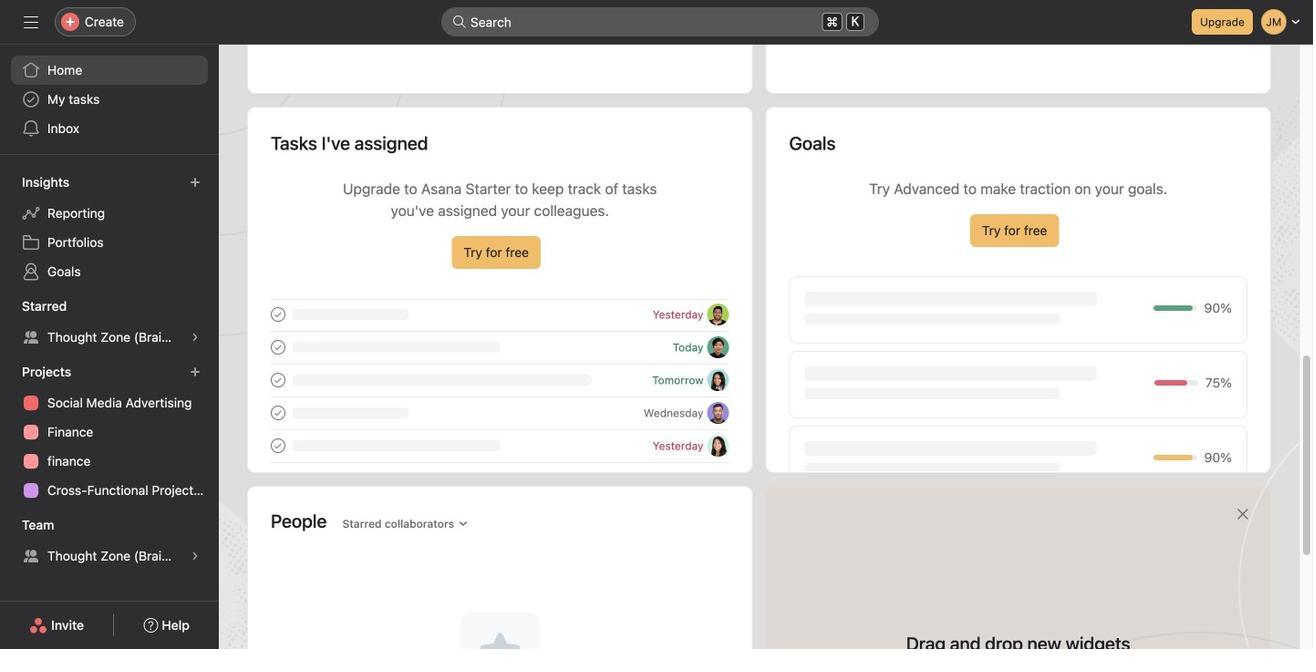 Task type: vqa. For each thing, say whether or not it's contained in the screenshot.
Projects
no



Task type: locate. For each thing, give the bounding box(es) containing it.
projects element
[[0, 356, 219, 509]]

prominent image
[[452, 15, 467, 29]]

see details, thought zone (brainstorm space) image
[[190, 551, 201, 562]]

see details, thought zone (brainstorm space) image
[[190, 332, 201, 343]]

insights element
[[0, 166, 219, 290]]

None field
[[441, 7, 879, 36]]

new project or portfolio image
[[190, 367, 201, 378]]



Task type: describe. For each thing, give the bounding box(es) containing it.
hide sidebar image
[[24, 15, 38, 29]]

starred element
[[0, 290, 219, 356]]

Search tasks, projects, and more text field
[[441, 7, 879, 36]]

global element
[[0, 45, 219, 154]]

teams element
[[0, 509, 219, 575]]

dismiss image
[[1236, 507, 1251, 522]]

new insights image
[[190, 177, 201, 188]]



